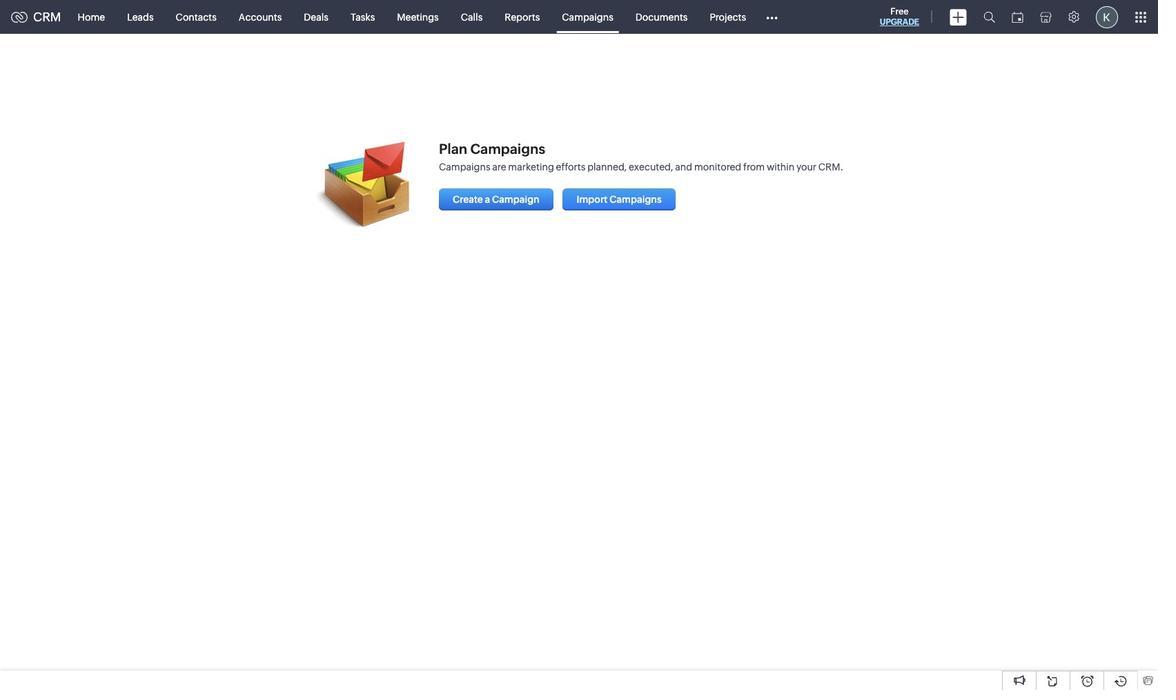 Task type: locate. For each thing, give the bounding box(es) containing it.
free
[[891, 6, 909, 17]]

create menu image
[[950, 9, 967, 25]]

campaign
[[492, 194, 540, 205]]

planned,
[[588, 162, 627, 173]]

search image
[[984, 11, 996, 23]]

calls
[[461, 11, 483, 22]]

plan campaigns campaigns are marketing efforts planned, executed, and monitored from within your crm.
[[439, 141, 844, 173]]

free upgrade
[[880, 6, 920, 27]]

projects link
[[699, 0, 758, 33]]

your
[[797, 162, 817, 173]]

create a campaign
[[453, 194, 540, 205]]

a
[[485, 194, 490, 205]]

home
[[78, 11, 105, 22]]

Other Modules field
[[758, 6, 787, 28]]

logo image
[[11, 11, 28, 22]]

create
[[453, 194, 483, 205]]

calendar image
[[1012, 11, 1024, 22]]

from
[[744, 162, 765, 173]]

deals
[[304, 11, 329, 22]]

accounts link
[[228, 0, 293, 33]]

crm
[[33, 10, 61, 24]]

crm.
[[819, 162, 844, 173]]

profile element
[[1088, 0, 1127, 33]]

campaigns
[[562, 11, 614, 22], [471, 141, 546, 157], [439, 162, 491, 173], [610, 194, 662, 205]]

accounts
[[239, 11, 282, 22]]

marketing
[[508, 162, 554, 173]]

campaigns right reports 'link'
[[562, 11, 614, 22]]

import campaigns
[[577, 194, 662, 205]]

crm link
[[11, 10, 61, 24]]

import campaigns button
[[563, 189, 676, 211]]

leads
[[127, 11, 154, 22]]

campaigns down executed,
[[610, 194, 662, 205]]

projects
[[710, 11, 747, 22]]

tasks link
[[340, 0, 386, 33]]

monitored
[[695, 162, 742, 173]]

contacts link
[[165, 0, 228, 33]]



Task type: describe. For each thing, give the bounding box(es) containing it.
meetings link
[[386, 0, 450, 33]]

leads link
[[116, 0, 165, 33]]

efforts
[[556, 162, 586, 173]]

campaigns link
[[551, 0, 625, 33]]

reports
[[505, 11, 540, 22]]

and
[[676, 162, 693, 173]]

search element
[[976, 0, 1004, 34]]

campaigns inside button
[[610, 194, 662, 205]]

upgrade
[[880, 17, 920, 27]]

create a campaign button
[[439, 189, 554, 211]]

home link
[[67, 0, 116, 33]]

campaigns up are
[[471, 141, 546, 157]]

documents
[[636, 11, 688, 22]]

create menu element
[[942, 0, 976, 33]]

meetings
[[397, 11, 439, 22]]

documents link
[[625, 0, 699, 33]]

are
[[493, 162, 507, 173]]

profile image
[[1097, 6, 1119, 28]]

reports link
[[494, 0, 551, 33]]

deals link
[[293, 0, 340, 33]]

import
[[577, 194, 608, 205]]

campaigns down plan
[[439, 162, 491, 173]]

executed,
[[629, 162, 674, 173]]

tasks
[[351, 11, 375, 22]]

within
[[767, 162, 795, 173]]

contacts
[[176, 11, 217, 22]]

plan
[[439, 141, 468, 157]]

calls link
[[450, 0, 494, 33]]



Task type: vqa. For each thing, say whether or not it's contained in the screenshot.
single
no



